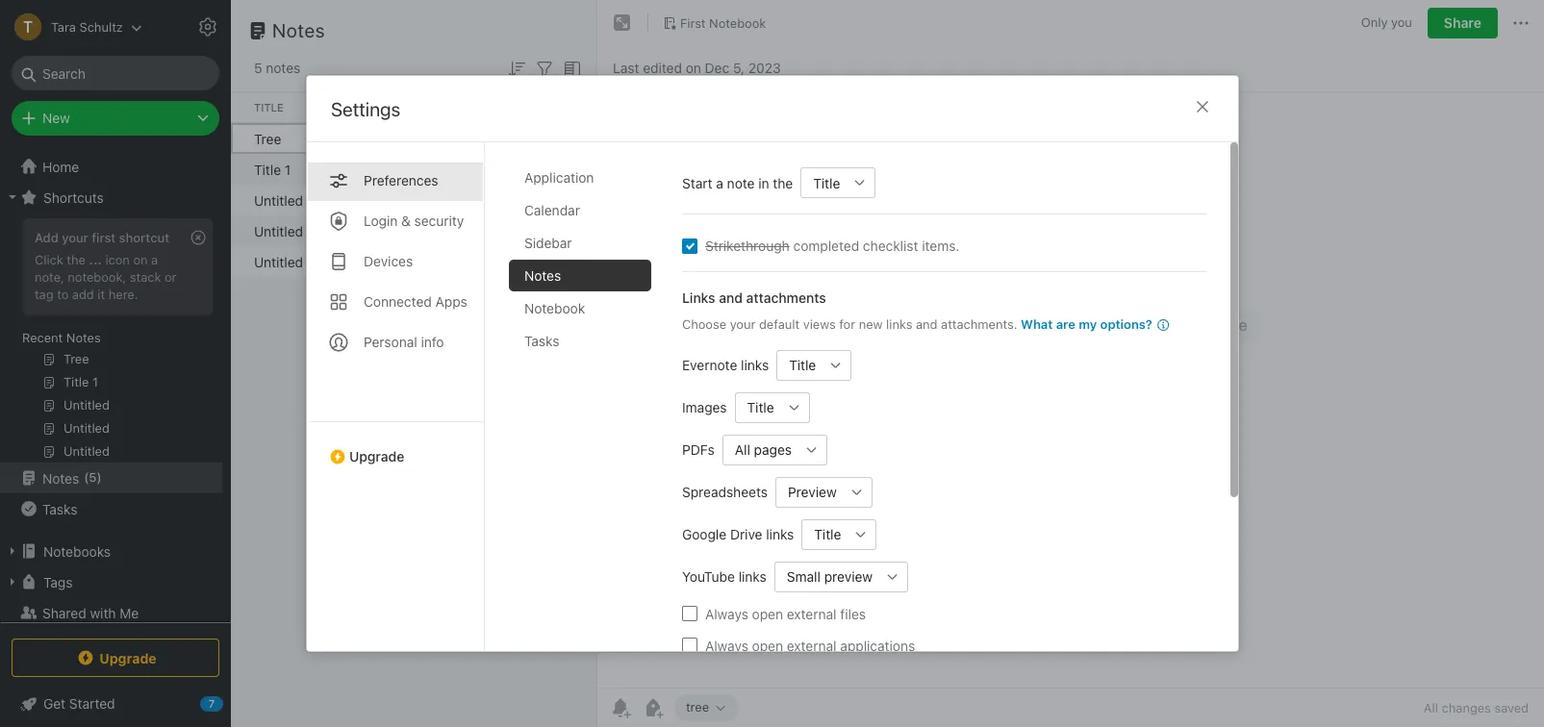 Task type: vqa. For each thing, say whether or not it's contained in the screenshot.


Task type: describe. For each thing, give the bounding box(es) containing it.
expand tags image
[[5, 575, 20, 590]]

evernote
[[682, 357, 737, 373]]

shared
[[42, 605, 86, 621]]

login & security
[[363, 213, 464, 229]]

tab list for start a note in the
[[509, 162, 667, 652]]

1 horizontal spatial the
[[773, 175, 793, 191]]

stack
[[130, 269, 161, 285]]

ago
[[531, 130, 554, 147]]

notes ( 5 )
[[42, 470, 102, 487]]

1 horizontal spatial and
[[916, 317, 938, 332]]

title for title 1
[[254, 161, 281, 178]]

&
[[401, 213, 410, 229]]

open for always open external files
[[752, 606, 783, 622]]

my
[[1079, 317, 1097, 332]]

title for title button corresponding to images
[[747, 399, 774, 416]]

add a reminder image
[[609, 697, 632, 720]]

click
[[35, 252, 63, 268]]

untitled for nov 27
[[254, 192, 303, 208]]

note list element
[[231, 0, 1016, 728]]

pages
[[754, 442, 792, 458]]

for
[[839, 317, 855, 332]]

share
[[1445, 14, 1482, 31]]

only you
[[1362, 15, 1413, 30]]

notes inside note list element
[[272, 19, 325, 41]]

1 vertical spatial upgrade
[[99, 650, 157, 667]]

nov 27 up the security
[[408, 192, 452, 208]]

Choose default view option for Spreadsheets field
[[775, 477, 872, 508]]

just now
[[408, 130, 464, 147]]

a inside the icon on a note, notebook, stack or tag to add it here.
[[151, 252, 158, 268]]

calendar
[[524, 202, 580, 218]]

preview
[[824, 569, 873, 585]]

tasks tab
[[509, 325, 651, 357]]

notebooks
[[43, 543, 111, 560]]

group inside tree
[[0, 213, 222, 471]]

Start a new note in the body or title. field
[[801, 167, 876, 198]]

settings image
[[196, 15, 219, 39]]

notebooks link
[[0, 536, 222, 567]]

images
[[682, 399, 727, 416]]

title 1
[[254, 161, 291, 178]]

title button for images
[[735, 392, 779, 423]]

add tag image
[[642, 697, 665, 720]]

on inside note window element
[[686, 59, 702, 76]]

notebook inside button
[[710, 15, 766, 30]]

note,
[[35, 269, 64, 285]]

tree containing home
[[0, 151, 231, 671]]

click the ...
[[35, 252, 102, 268]]

tree
[[686, 700, 709, 715]]

your for default
[[730, 317, 755, 332]]

notes inside notes tab
[[524, 268, 561, 284]]

shortcut
[[119, 230, 170, 245]]

google drive links
[[682, 527, 794, 543]]

tasks inside tasks tab
[[524, 333, 559, 349]]

first for nov 13
[[581, 254, 609, 270]]

tree
[[254, 130, 281, 147]]

tree button
[[675, 695, 739, 722]]

application
[[524, 169, 594, 186]]

youtube links
[[682, 569, 766, 585]]

all for all pages
[[735, 442, 750, 458]]

1 nov 13 from the left
[[408, 254, 451, 270]]

tab list for application
[[307, 142, 485, 652]]

1 13 from the left
[[436, 254, 451, 270]]

Note Editor text field
[[598, 92, 1545, 688]]

apps
[[435, 294, 467, 310]]

untitled for nov 13
[[254, 254, 303, 270]]

tags button
[[0, 567, 222, 598]]

nov 28
[[408, 161, 453, 178]]

strikethrough
[[705, 238, 790, 254]]

choose your default views for new links and attachments.
[[682, 317, 1017, 332]]

add your first shortcut
[[35, 230, 170, 245]]

in
[[758, 175, 769, 191]]

to
[[57, 287, 69, 302]]

close image
[[1191, 95, 1214, 118]]

application tab
[[509, 162, 651, 193]]

title button down last
[[231, 92, 1016, 123]]

links right evernote
[[741, 357, 769, 373]]

5 notes
[[254, 60, 301, 76]]

Search text field
[[25, 56, 206, 90]]

recent notes
[[22, 330, 101, 346]]

dec
[[705, 59, 730, 76]]

always open external files
[[705, 606, 866, 622]]

youtube
[[682, 569, 735, 585]]

links and attachments
[[682, 290, 826, 306]]

0 horizontal spatial the
[[67, 252, 86, 268]]

default
[[759, 317, 800, 332]]

first inside 'first notebook' button
[[681, 15, 706, 30]]

notebook,
[[68, 269, 126, 285]]

personal
[[363, 334, 417, 350]]

notes tab
[[509, 260, 651, 292]]

tasks inside tasks button
[[42, 501, 77, 517]]

connected
[[363, 294, 432, 310]]

first notebook for nov 13
[[581, 254, 673, 270]]

devices
[[363, 253, 413, 270]]

links right new
[[886, 317, 912, 332]]

1 horizontal spatial a
[[716, 175, 723, 191]]

0 vertical spatial and
[[719, 290, 742, 306]]

first for 1 min ago
[[581, 130, 609, 147]]

title for google drive links's title button
[[814, 527, 841, 543]]

with
[[90, 605, 116, 621]]

Select38548 checkbox
[[682, 238, 697, 254]]

nov 27 for 27
[[495, 192, 538, 208]]

just
[[408, 130, 435, 147]]

links right drive
[[766, 527, 794, 543]]

open for always open external applications
[[752, 638, 783, 654]]

...
[[89, 252, 102, 268]]

2023
[[749, 59, 781, 76]]

now
[[438, 130, 464, 147]]

expand note image
[[611, 12, 634, 35]]

Choose default view option for Images field
[[735, 392, 810, 423]]

completed
[[793, 238, 859, 254]]

Always open external files checkbox
[[682, 606, 697, 622]]

all pages button
[[722, 435, 797, 465]]

it
[[98, 287, 105, 302]]

upgrade button inside tab list
[[307, 422, 484, 473]]

Choose default view option for Google Drive links field
[[802, 519, 877, 550]]

notes
[[266, 60, 301, 76]]

attachments
[[746, 290, 826, 306]]

info
[[421, 334, 444, 350]]

strikethrough completed checklist items.
[[705, 238, 960, 254]]

Choose default view option for Evernote links field
[[776, 350, 852, 381]]

sidebar
[[524, 235, 572, 251]]

tags
[[43, 574, 73, 591]]

title up tree
[[254, 101, 284, 113]]

shortcuts
[[43, 189, 104, 205]]

notes right recent
[[66, 330, 101, 346]]

1 14 from the left
[[436, 223, 451, 239]]

icon on a note, notebook, stack or tag to add it here.
[[35, 252, 177, 302]]

spreadsheets
[[682, 484, 768, 501]]

items.
[[922, 238, 960, 254]]

external for applications
[[787, 638, 837, 654]]

27 up the security
[[436, 192, 452, 208]]

note window element
[[598, 0, 1545, 728]]



Task type: locate. For each thing, give the bounding box(es) containing it.
always right always open external files option at the left of page
[[705, 606, 748, 622]]

2 open from the top
[[752, 638, 783, 654]]

2 untitled from the top
[[254, 223, 303, 239]]

notebook left start
[[612, 161, 673, 178]]

2 nov 14 from the left
[[495, 223, 538, 239]]

tab list containing preferences
[[307, 142, 485, 652]]

new button
[[12, 101, 219, 136]]

1 vertical spatial and
[[916, 317, 938, 332]]

all changes saved
[[1424, 701, 1529, 716]]

group
[[0, 213, 222, 471]]

last edited on dec 5, 2023
[[613, 59, 781, 76]]

0 horizontal spatial 14
[[436, 223, 451, 239]]

5 left notes
[[254, 60, 262, 76]]

nov 13 down sidebar
[[495, 254, 537, 270]]

expand notebooks image
[[5, 544, 20, 559]]

small
[[787, 569, 821, 585]]

0 horizontal spatial nov 14
[[408, 223, 451, 239]]

27 for 27
[[523, 192, 538, 208]]

login
[[363, 213, 397, 229]]

nov 14 down calendar
[[495, 223, 538, 239]]

1 vertical spatial all
[[1424, 701, 1439, 716]]

13 down sidebar
[[523, 254, 537, 270]]

notebook down title row group at the top of the page
[[612, 130, 673, 147]]

the
[[773, 175, 793, 191], [67, 252, 86, 268]]

0 horizontal spatial nov 13
[[408, 254, 451, 270]]

open down always open external files
[[752, 638, 783, 654]]

nov 27 for 28
[[495, 161, 538, 178]]

me
[[120, 605, 139, 621]]

0 horizontal spatial a
[[151, 252, 158, 268]]

always open external applications
[[705, 638, 915, 654]]

home link
[[0, 151, 231, 182]]

your down the links and attachments
[[730, 317, 755, 332]]

settings inside "tooltip"
[[243, 18, 292, 34]]

nov 27 down application
[[495, 192, 538, 208]]

title button down choose default view option for spreadsheets field
[[802, 519, 846, 550]]

saved
[[1495, 701, 1529, 716]]

0 vertical spatial always
[[705, 606, 748, 622]]

1 vertical spatial on
[[133, 252, 148, 268]]

5 inside note list element
[[254, 60, 262, 76]]

the left ...
[[67, 252, 86, 268]]

0 vertical spatial upgrade button
[[307, 422, 484, 473]]

0 vertical spatial 1
[[495, 130, 501, 147]]

27
[[523, 161, 538, 178], [436, 192, 452, 208], [523, 192, 538, 208]]

preview
[[788, 484, 837, 501]]

nov 13 down the security
[[408, 254, 451, 270]]

choose
[[682, 317, 726, 332]]

notebook
[[710, 15, 766, 30], [612, 130, 673, 147], [612, 161, 673, 178], [612, 254, 673, 270], [524, 300, 585, 317]]

title for title button corresponding to start a note in the
[[813, 175, 840, 191]]

0 vertical spatial open
[[752, 606, 783, 622]]

0 horizontal spatial on
[[133, 252, 148, 268]]

all inside note window element
[[1424, 701, 1439, 716]]

0 horizontal spatial tasks
[[42, 501, 77, 517]]

1
[[495, 130, 501, 147], [285, 161, 291, 178]]

notebook up tasks tab
[[524, 300, 585, 317]]

5 up tasks button
[[89, 470, 97, 485]]

options?
[[1100, 317, 1153, 332]]

1 vertical spatial settings
[[331, 98, 400, 120]]

1 vertical spatial tasks
[[42, 501, 77, 517]]

your
[[62, 230, 88, 245], [730, 317, 755, 332]]

first notebook button
[[656, 10, 773, 37]]

first notebook for nov 27
[[581, 161, 673, 178]]

0 vertical spatial 5
[[254, 60, 262, 76]]

title button right "in"
[[801, 167, 845, 198]]

upgrade button
[[307, 422, 484, 473], [12, 639, 219, 678]]

title down tree
[[254, 161, 281, 178]]

1 min ago
[[495, 130, 554, 147]]

title inside choose default view option for google drive links 'field'
[[814, 527, 841, 543]]

title down views
[[789, 357, 816, 373]]

notebook left select38548 option
[[612, 254, 673, 270]]

first for nov 27
[[581, 161, 609, 178]]

notebook for 1 min ago
[[612, 130, 673, 147]]

what
[[1021, 317, 1053, 332]]

google
[[682, 527, 726, 543]]

notebook tab
[[509, 293, 651, 324]]

1 vertical spatial external
[[787, 638, 837, 654]]

shared with me link
[[0, 598, 222, 629]]

always for always open external files
[[705, 606, 748, 622]]

0 horizontal spatial tab list
[[307, 142, 485, 652]]

are
[[1056, 317, 1075, 332]]

1 vertical spatial always
[[705, 638, 748, 654]]

notebook inside tab
[[524, 300, 585, 317]]

all left pages
[[735, 442, 750, 458]]

settings up 5 notes
[[243, 18, 292, 34]]

1 vertical spatial 5
[[89, 470, 97, 485]]

notes down sidebar
[[524, 268, 561, 284]]

first up application tab
[[581, 130, 609, 147]]

Always open external applications checkbox
[[682, 638, 697, 654]]

tasks button
[[0, 494, 222, 525]]

nov 27 down min
[[495, 161, 538, 178]]

pdfs
[[682, 442, 714, 458]]

1 horizontal spatial tab list
[[509, 162, 667, 652]]

)
[[97, 470, 102, 485]]

tag
[[35, 287, 54, 302]]

0 horizontal spatial upgrade
[[99, 650, 157, 667]]

preferences
[[363, 172, 438, 189]]

always for always open external applications
[[705, 638, 748, 654]]

tasks down notebook tab
[[524, 333, 559, 349]]

new
[[859, 317, 883, 332]]

checklist
[[863, 238, 918, 254]]

1 vertical spatial the
[[67, 252, 86, 268]]

1 horizontal spatial all
[[1424, 701, 1439, 716]]

add
[[72, 287, 94, 302]]

0 vertical spatial the
[[773, 175, 793, 191]]

1 horizontal spatial your
[[730, 317, 755, 332]]

14
[[436, 223, 451, 239], [523, 223, 538, 239]]

1 vertical spatial upgrade button
[[12, 639, 219, 678]]

27 down 1 min ago
[[523, 161, 538, 178]]

tab list
[[307, 142, 485, 652], [509, 162, 667, 652]]

untitled
[[254, 192, 303, 208], [254, 223, 303, 239], [254, 254, 303, 270]]

1 horizontal spatial 1
[[495, 130, 501, 147]]

nov 27
[[495, 161, 538, 178], [408, 192, 452, 208], [495, 192, 538, 208]]

on
[[686, 59, 702, 76], [133, 252, 148, 268]]

row group inside note list element
[[231, 123, 920, 277]]

1 horizontal spatial upgrade button
[[307, 422, 484, 473]]

links down drive
[[738, 569, 766, 585]]

security
[[414, 213, 464, 229]]

13 up apps
[[436, 254, 451, 270]]

all left changes
[[1424, 701, 1439, 716]]

new
[[42, 110, 70, 126]]

1 horizontal spatial settings
[[331, 98, 400, 120]]

notes left (
[[42, 470, 79, 487]]

first notebook
[[681, 15, 766, 30], [581, 130, 673, 147], [581, 161, 673, 178], [581, 254, 673, 270]]

first up calendar "tab"
[[581, 161, 609, 178]]

14 down calendar
[[523, 223, 538, 239]]

attachments.
[[941, 317, 1017, 332]]

your for first
[[62, 230, 88, 245]]

27 for 28
[[523, 161, 538, 178]]

0 horizontal spatial upgrade button
[[12, 639, 219, 678]]

title up 'small preview' button
[[814, 527, 841, 543]]

0 horizontal spatial 13
[[436, 254, 451, 270]]

0 horizontal spatial your
[[62, 230, 88, 245]]

5 inside notes ( 5 )
[[89, 470, 97, 485]]

settings up preferences
[[331, 98, 400, 120]]

you
[[1392, 15, 1413, 30]]

0 vertical spatial on
[[686, 59, 702, 76]]

calendar tab
[[509, 194, 651, 226]]

share button
[[1428, 8, 1499, 39]]

0 horizontal spatial settings
[[243, 18, 292, 34]]

row group containing tree
[[231, 123, 920, 277]]

title right "in"
[[813, 175, 840, 191]]

settings
[[243, 18, 292, 34], [331, 98, 400, 120]]

a up stack on the top left of the page
[[151, 252, 158, 268]]

shortcuts button
[[0, 182, 222, 213]]

1 horizontal spatial nov 13
[[495, 254, 537, 270]]

always
[[705, 606, 748, 622], [705, 638, 748, 654]]

1 external from the top
[[787, 606, 837, 622]]

what are my options?
[[1021, 317, 1153, 332]]

icon
[[105, 252, 130, 268]]

1 vertical spatial a
[[151, 252, 158, 268]]

your up click the ...
[[62, 230, 88, 245]]

Choose default view option for YouTube links field
[[774, 562, 908, 592]]

first up notebook tab
[[581, 254, 609, 270]]

1 horizontal spatial on
[[686, 59, 702, 76]]

5,
[[733, 59, 745, 76]]

2 vertical spatial untitled
[[254, 254, 303, 270]]

3 untitled from the top
[[254, 254, 303, 270]]

start
[[682, 175, 712, 191]]

1 vertical spatial untitled
[[254, 223, 303, 239]]

untitled for nov 14
[[254, 223, 303, 239]]

tree
[[0, 151, 231, 671]]

and right links
[[719, 290, 742, 306]]

1 horizontal spatial tasks
[[524, 333, 559, 349]]

tab list containing application
[[509, 162, 667, 652]]

shared with me
[[42, 605, 139, 621]]

a
[[716, 175, 723, 191], [151, 252, 158, 268]]

2 14 from the left
[[523, 223, 538, 239]]

1 vertical spatial 1
[[285, 161, 291, 178]]

changes
[[1442, 701, 1492, 716]]

title button for start a note in the
[[801, 167, 845, 198]]

(
[[84, 470, 89, 485]]

2 nov 13 from the left
[[495, 254, 537, 270]]

nov
[[408, 161, 433, 178], [495, 161, 519, 178], [408, 192, 433, 208], [495, 192, 519, 208], [408, 223, 433, 239], [495, 223, 519, 239], [408, 254, 433, 270], [495, 254, 519, 270]]

or
[[165, 269, 177, 285]]

title inside choose default view option for images field
[[747, 399, 774, 416]]

Choose default view option for PDFs field
[[722, 435, 827, 465]]

title up all pages button
[[747, 399, 774, 416]]

title for evernote links's title button
[[789, 357, 816, 373]]

0 horizontal spatial 5
[[89, 470, 97, 485]]

notes inside notes ( 5 )
[[42, 470, 79, 487]]

None search field
[[25, 56, 206, 90]]

2 13 from the left
[[523, 254, 537, 270]]

first notebook inside button
[[681, 15, 766, 30]]

preview button
[[775, 477, 841, 508]]

title button down default
[[776, 350, 821, 381]]

notes up notes
[[272, 19, 325, 41]]

group containing add your first shortcut
[[0, 213, 222, 471]]

1 always from the top
[[705, 606, 748, 622]]

2 always from the top
[[705, 638, 748, 654]]

1 horizontal spatial nov 14
[[495, 223, 538, 239]]

1 nov 14 from the left
[[408, 223, 451, 239]]

0 vertical spatial untitled
[[254, 192, 303, 208]]

0 horizontal spatial 1
[[285, 161, 291, 178]]

evernote links
[[682, 357, 769, 373]]

2 external from the top
[[787, 638, 837, 654]]

and
[[719, 290, 742, 306], [916, 317, 938, 332]]

and left attachments.
[[916, 317, 938, 332]]

nov 14 right login in the left top of the page
[[408, 223, 451, 239]]

recent
[[22, 330, 63, 346]]

small preview
[[787, 569, 873, 585]]

views
[[803, 317, 836, 332]]

notebook for nov 13
[[612, 254, 673, 270]]

1 open from the top
[[752, 606, 783, 622]]

0 vertical spatial a
[[716, 175, 723, 191]]

a left 'note'
[[716, 175, 723, 191]]

upgrade inside tab list
[[349, 449, 404, 465]]

edited
[[643, 59, 682, 76]]

small preview button
[[774, 562, 877, 592]]

0 vertical spatial settings
[[243, 18, 292, 34]]

the right "in"
[[773, 175, 793, 191]]

always right "always open external applications" option
[[705, 638, 748, 654]]

row group
[[231, 123, 920, 277]]

external down always open external files
[[787, 638, 837, 654]]

on inside the icon on a note, notebook, stack or tag to add it here.
[[133, 252, 148, 268]]

first up last edited on dec 5, 2023
[[681, 15, 706, 30]]

27 down application
[[523, 192, 538, 208]]

all inside button
[[735, 442, 750, 458]]

0 vertical spatial your
[[62, 230, 88, 245]]

1 horizontal spatial 14
[[523, 223, 538, 239]]

1 horizontal spatial 13
[[523, 254, 537, 270]]

external up always open external applications
[[787, 606, 837, 622]]

13
[[436, 254, 451, 270], [523, 254, 537, 270]]

title
[[254, 101, 284, 113], [254, 161, 281, 178], [813, 175, 840, 191], [789, 357, 816, 373], [747, 399, 774, 416], [814, 527, 841, 543]]

personal info
[[363, 334, 444, 350]]

title button up all pages button
[[735, 392, 779, 423]]

title button for google drive links
[[802, 519, 846, 550]]

sidebar tab
[[509, 227, 651, 259]]

external for files
[[787, 606, 837, 622]]

last
[[613, 59, 640, 76]]

settings tooltip
[[214, 8, 308, 46]]

notebook for nov 27
[[612, 161, 673, 178]]

0 vertical spatial all
[[735, 442, 750, 458]]

external
[[787, 606, 837, 622], [787, 638, 837, 654]]

on left dec
[[686, 59, 702, 76]]

notebook up 5,
[[710, 15, 766, 30]]

0 horizontal spatial and
[[719, 290, 742, 306]]

0 vertical spatial upgrade
[[349, 449, 404, 465]]

open up always open external applications
[[752, 606, 783, 622]]

0 vertical spatial external
[[787, 606, 837, 622]]

1 untitled from the top
[[254, 192, 303, 208]]

all for all changes saved
[[1424, 701, 1439, 716]]

upgrade
[[349, 449, 404, 465], [99, 650, 157, 667]]

1 horizontal spatial 5
[[254, 60, 262, 76]]

title button
[[231, 92, 1016, 123], [801, 167, 845, 198], [776, 350, 821, 381], [735, 392, 779, 423], [802, 519, 846, 550]]

title row group
[[231, 92, 1016, 123]]

home
[[42, 158, 79, 175]]

1 vertical spatial your
[[730, 317, 755, 332]]

on up stack on the top left of the page
[[133, 252, 148, 268]]

title button for evernote links
[[776, 350, 821, 381]]

14 right &
[[436, 223, 451, 239]]

connected apps
[[363, 294, 467, 310]]

links
[[682, 290, 715, 306]]

1 vertical spatial open
[[752, 638, 783, 654]]

0 horizontal spatial all
[[735, 442, 750, 458]]

first notebook for 1 min ago
[[581, 130, 673, 147]]

1 horizontal spatial upgrade
[[349, 449, 404, 465]]

tasks down notes ( 5 )
[[42, 501, 77, 517]]

0 vertical spatial tasks
[[524, 333, 559, 349]]



